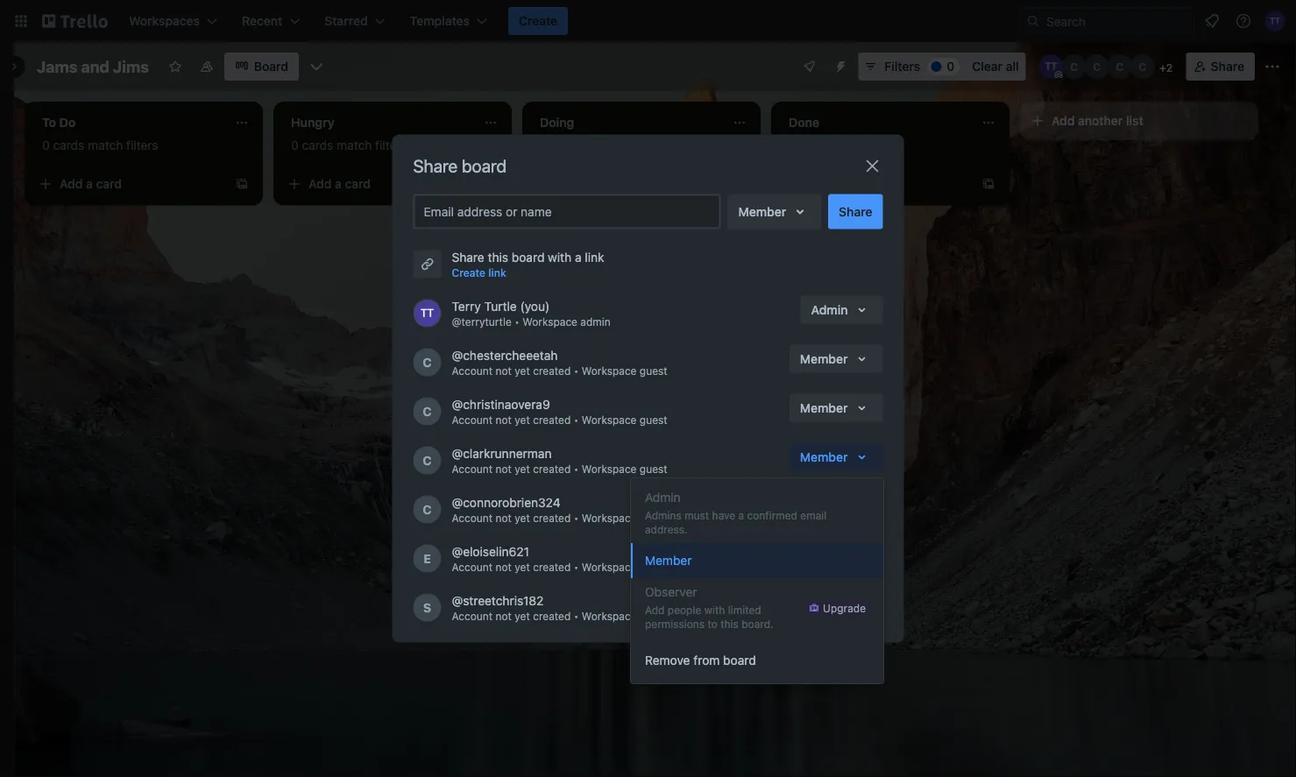 Task type: describe. For each thing, give the bounding box(es) containing it.
and
[[81, 57, 109, 76]]

automation image
[[827, 53, 851, 77]]

create inside button
[[519, 14, 558, 28]]

0 cards match filters for create from template… image
[[42, 138, 158, 152]]

add a card button for 2nd create from template… icon from the left
[[778, 170, 975, 198]]

0 cards match filters for first create from template… icon from left
[[291, 138, 407, 152]]

admins
[[645, 509, 682, 521]]

2 create from template… image from the left
[[982, 177, 996, 191]]

a inside the admin admins must have a confirmed email address.
[[738, 509, 744, 521]]

all
[[1006, 59, 1019, 74]]

• for @eloiselin621
[[574, 561, 579, 574]]

with for a
[[548, 250, 572, 264]]

clear
[[972, 59, 1003, 74]]

guest for @chestercheeetah
[[640, 365, 667, 377]]

create button
[[508, 7, 568, 35]]

address.
[[645, 523, 688, 535]]

not for @connorobrien324
[[496, 512, 512, 525]]

workspace for @connorobrien324
[[582, 512, 637, 525]]

this inside observer add people with limited permissions to this board.
[[721, 618, 739, 630]]

open information menu image
[[1235, 12, 1252, 30]]

not for @streetchris182
[[496, 610, 512, 623]]

add inside add another list button
[[1052, 113, 1075, 128]]

guest for @streetchris182
[[640, 610, 667, 623]]

jams and jims
[[37, 57, 149, 76]]

terry turtle (you) @terryturtle • workspace admin
[[452, 299, 611, 328]]

1 horizontal spatial share button
[[1186, 53, 1255, 81]]

1 c button from the left
[[1062, 54, 1086, 79]]

not for @christinaovera9
[[496, 414, 512, 426]]

people
[[668, 604, 701, 616]]

clarkrunnerman (clarkrunnerman) image
[[1107, 54, 1132, 79]]

permissions
[[645, 618, 705, 630]]

member button
[[631, 543, 883, 578]]

filters for 2nd create from template… icon from the left's add a card "button"
[[873, 138, 905, 152]]

from
[[693, 653, 720, 668]]

share this board with a link create link
[[452, 250, 604, 279]]

admin for admin
[[811, 302, 848, 317]]

terry
[[452, 299, 481, 313]]

guest for @christinaovera9
[[640, 414, 667, 426]]

member button
[[789, 443, 883, 471]]

yet for @christinaovera9
[[515, 414, 530, 426]]

board link
[[224, 53, 299, 81]]

not for @clarkrunnerman
[[496, 463, 512, 475]]

0 notifications image
[[1201, 11, 1223, 32]]

c for christinaovera9 (christinaovera9) image
[[1093, 60, 1101, 73]]

3 card from the left
[[843, 177, 869, 191]]

• for @streetchris182
[[574, 610, 579, 623]]

chestercheeetah (chestercheeetah) image
[[413, 348, 441, 376]]

4 match from the left
[[834, 138, 870, 152]]

admin button
[[801, 296, 883, 324]]

created for @clarkrunnerman
[[533, 463, 571, 475]]

primary element
[[0, 0, 1296, 42]]

card for first create from template… icon from left
[[345, 177, 371, 191]]

@connorobrien324
[[452, 495, 561, 510]]

jims
[[113, 57, 149, 76]]

clear all button
[[965, 53, 1026, 81]]

add another list button
[[1020, 102, 1258, 140]]

• for @connorobrien324
[[574, 512, 579, 525]]

yet for @clarkrunnerman
[[515, 463, 530, 475]]

create link button
[[452, 264, 506, 282]]

a inside share this board with a link create link
[[575, 250, 582, 264]]

account for @chestercheeetah
[[452, 365, 493, 377]]

christinaovera9 (christinaovera9) image
[[1085, 54, 1109, 79]]

workspace for @eloiselin621
[[582, 561, 637, 574]]

board.
[[742, 618, 774, 630]]

add a card for first create from template… icon from left
[[308, 177, 371, 191]]

christinaovera9 (christinaovera9) image
[[413, 397, 441, 425]]

(you)
[[520, 299, 550, 313]]

chestercheeetah (chestercheeetah) image
[[1062, 54, 1086, 79]]

filters for first create from template… icon from left's add a card "button"
[[375, 138, 407, 152]]

• for @christinaovera9
[[574, 414, 579, 426]]

created for @streetchris182
[[533, 610, 571, 623]]

Email address or name text field
[[424, 199, 717, 224]]

0 cards match filters for 2nd create from template… icon from the left
[[789, 138, 905, 152]]

customize views image
[[308, 58, 325, 75]]

@clarkrunnerman
[[452, 446, 552, 461]]

account for @eloiselin621
[[452, 561, 493, 574]]

turtle
[[484, 299, 517, 313]]

board for remove
[[723, 653, 756, 668]]

admin admins must have a confirmed email address.
[[645, 490, 827, 535]]

clear all
[[972, 59, 1019, 74]]

account for @christinaovera9
[[452, 414, 493, 426]]

show menu image
[[1264, 58, 1281, 75]]

workspace for @streetchris182
[[582, 610, 637, 623]]

account for @clarkrunnerman
[[452, 463, 493, 475]]

Board name text field
[[28, 53, 158, 81]]

1 cards from the left
[[53, 138, 84, 152]]

1 match from the left
[[88, 138, 123, 152]]

observer
[[645, 585, 697, 599]]

1 horizontal spatial link
[[585, 250, 604, 264]]

yet for @streetchris182
[[515, 610, 530, 623]]

e
[[423, 551, 431, 566]]

c for clarkrunnerman (clarkrunnerman) image
[[1116, 60, 1124, 73]]

c for connorobrien324 (connorobrien324) image
[[1139, 60, 1146, 73]]

1 vertical spatial link
[[488, 267, 506, 279]]

s
[[423, 600, 431, 615]]

connorobrien324 (connorobrien324) image
[[1130, 54, 1155, 79]]

4 c button from the left
[[1130, 54, 1155, 79]]

share inside share this board with a link create link
[[452, 250, 484, 264]]

clarkrunnerman (clarkrunnerman) image
[[413, 447, 441, 475]]

workspace for @clarkrunnerman
[[582, 463, 637, 475]]

c for christinaovera9 (christinaovera9) icon
[[423, 404, 432, 418]]

@clarkrunnerman account not yet created • workspace guest
[[452, 446, 667, 475]]

member button for @chestercheeetah
[[789, 345, 883, 373]]

0 vertical spatial member button
[[728, 194, 821, 229]]



Task type: locate. For each thing, give the bounding box(es) containing it.
0 horizontal spatial create
[[452, 267, 486, 279]]

yet down @connorobrien324
[[515, 512, 530, 525]]

workspace inside @christinaovera9 account not yet created • workspace guest
[[582, 414, 637, 426]]

member for @clarkrunnerman
[[800, 450, 848, 464]]

yet inside @chestercheeetah account not yet created • workspace guest
[[515, 365, 530, 377]]

workspace down (you)
[[522, 316, 577, 328]]

have
[[712, 509, 735, 521]]

c down clarkrunnerman (clarkrunnerman) icon at the bottom of page
[[423, 502, 432, 517]]

another
[[1078, 113, 1123, 128]]

0 horizontal spatial board
[[462, 156, 507, 176]]

1 create from template… image from the left
[[484, 177, 498, 191]]

terry turtle (terryturtle) image left terry
[[413, 299, 441, 327]]

yet inside @clarkrunnerman account not yet created • workspace guest
[[515, 463, 530, 475]]

2 add a card button from the left
[[280, 170, 477, 198]]

jams
[[37, 57, 77, 76]]

2 filters from the left
[[375, 138, 407, 152]]

match
[[88, 138, 123, 152], [337, 138, 372, 152], [585, 138, 621, 152], [834, 138, 870, 152]]

close image
[[862, 156, 883, 177]]

• up @clarkrunnerman account not yet created • workspace guest
[[574, 414, 579, 426]]

account for @connorobrien324
[[452, 512, 493, 525]]

not down @eloiselin621 at left bottom
[[496, 561, 512, 574]]

create from template… image
[[484, 177, 498, 191], [982, 177, 996, 191]]

add a card button for create from template… image
[[32, 170, 228, 198]]

cards
[[53, 138, 84, 152], [302, 138, 333, 152], [551, 138, 582, 152], [800, 138, 831, 152]]

member for @chestercheeetah
[[800, 351, 848, 366]]

4 guest from the top
[[640, 512, 667, 525]]

2 not from the top
[[496, 414, 512, 426]]

1 vertical spatial board
[[512, 250, 545, 264]]

create
[[519, 14, 558, 28], [452, 267, 486, 279]]

@christinaovera9 account not yet created • workspace guest
[[452, 397, 667, 426]]

5 yet from the top
[[515, 561, 530, 574]]

group
[[631, 478, 883, 643]]

3 match from the left
[[585, 138, 621, 152]]

0 cards match filters up email address or name text field in the top of the page
[[540, 138, 656, 152]]

this inside share this board with a link create link
[[488, 250, 508, 264]]

account inside @streetchris182 account not yet created • workspace guest
[[452, 610, 493, 623]]

not inside @streetchris182 account not yet created • workspace guest
[[496, 610, 512, 623]]

created up @streetchris182 account not yet created • workspace guest
[[533, 561, 571, 574]]

not for @eloiselin621
[[496, 561, 512, 574]]

1 vertical spatial share button
[[828, 194, 883, 229]]

workspace up @connorobrien324 account not yet created • workspace guest
[[582, 463, 637, 475]]

5 guest from the top
[[640, 561, 667, 574]]

to
[[708, 618, 718, 630]]

account down @eloiselin621 at left bottom
[[452, 561, 493, 574]]

c for clarkrunnerman (clarkrunnerman) icon at the bottom of page
[[423, 453, 432, 468]]

5 not from the top
[[496, 561, 512, 574]]

@streetchris182
[[452, 593, 544, 608]]

•
[[515, 316, 520, 328], [574, 365, 579, 377], [574, 414, 579, 426], [574, 463, 579, 475], [574, 512, 579, 525], [574, 561, 579, 574], [574, 610, 579, 623]]

6 account from the top
[[452, 610, 493, 623]]

1 vertical spatial create
[[452, 267, 486, 279]]

cards up email address or name text field in the top of the page
[[551, 138, 582, 152]]

4 yet from the top
[[515, 512, 530, 525]]

0 vertical spatial create
[[519, 14, 558, 28]]

a
[[86, 177, 93, 191], [335, 177, 342, 191], [833, 177, 839, 191], [575, 250, 582, 264], [738, 509, 744, 521]]

workspace left permissions
[[582, 610, 637, 623]]

remove from board
[[645, 653, 756, 668]]

workspace inside @chestercheeetah account not yet created • workspace guest
[[582, 365, 637, 377]]

workspace up @streetchris182 account not yet created • workspace guest
[[582, 561, 637, 574]]

add another list
[[1052, 113, 1143, 128]]

connorobrien324 (connorobrien324) image
[[413, 496, 441, 524]]

1 vertical spatial terry turtle (terryturtle) image
[[413, 299, 441, 327]]

account inside @eloiselin621 account not yet created • workspace guest
[[452, 561, 493, 574]]

add a card for create from template… image
[[60, 177, 122, 191]]

add a card button
[[32, 170, 228, 198], [280, 170, 477, 198], [778, 170, 975, 198]]

guest for @connorobrien324
[[640, 512, 667, 525]]

must
[[685, 509, 709, 521]]

workspace inside @eloiselin621 account not yet created • workspace guest
[[582, 561, 637, 574]]

with down email address or name text field in the top of the page
[[548, 250, 572, 264]]

4 not from the top
[[496, 512, 512, 525]]

created for @christinaovera9
[[533, 414, 571, 426]]

• inside @streetchris182 account not yet created • workspace guest
[[574, 610, 579, 623]]

yet for @chestercheeetah
[[515, 365, 530, 377]]

create inside share this board with a link create link
[[452, 267, 486, 279]]

0 horizontal spatial card
[[96, 177, 122, 191]]

link up turtle
[[488, 267, 506, 279]]

limited
[[728, 604, 761, 616]]

c down chestercheeetah (chestercheeetah) image
[[423, 404, 432, 418]]

account down @streetchris182
[[452, 610, 493, 623]]

account inside @clarkrunnerman account not yet created • workspace guest
[[452, 463, 493, 475]]

3 add a card button from the left
[[778, 170, 975, 198]]

this
[[488, 250, 508, 264], [721, 618, 739, 630]]

0 vertical spatial link
[[585, 250, 604, 264]]

2 cards from the left
[[302, 138, 333, 152]]

2 account from the top
[[452, 414, 493, 426]]

0 horizontal spatial link
[[488, 267, 506, 279]]

account
[[452, 365, 493, 377], [452, 414, 493, 426], [452, 463, 493, 475], [452, 512, 493, 525], [452, 561, 493, 574], [452, 610, 493, 623]]

c down christinaovera9 (christinaovera9) icon
[[423, 453, 432, 468]]

0 vertical spatial terry turtle (terryturtle) image
[[1039, 54, 1064, 79]]

cards down power ups image
[[800, 138, 831, 152]]

workspace for @chestercheeetah
[[582, 365, 637, 377]]

2
[[1166, 61, 1173, 74]]

1 horizontal spatial card
[[345, 177, 371, 191]]

2 created from the top
[[533, 414, 571, 426]]

5 created from the top
[[533, 561, 571, 574]]

created up @connorobrien324 account not yet created • workspace guest
[[533, 463, 571, 475]]

created down @streetchris182
[[533, 610, 571, 623]]

with inside observer add people with limited permissions to this board.
[[704, 604, 725, 616]]

@terryturtle
[[452, 316, 512, 328]]

account inside @christinaovera9 account not yet created • workspace guest
[[452, 414, 493, 426]]

yet down '@chestercheeetah'
[[515, 365, 530, 377]]

1 vertical spatial with
[[704, 604, 725, 616]]

4 cards from the left
[[800, 138, 831, 152]]

workspace left admins
[[582, 512, 637, 525]]

@chestercheeetah account not yet created • workspace guest
[[452, 348, 667, 377]]

yet down @streetchris182
[[515, 610, 530, 623]]

@streetchris182 account not yet created • workspace guest
[[452, 593, 667, 623]]

1 horizontal spatial terry turtle (terryturtle) image
[[1039, 54, 1064, 79]]

streetchris182 (streetchris182) image
[[413, 594, 441, 622]]

1 vertical spatial member button
[[789, 345, 883, 373]]

workspace
[[522, 316, 577, 328], [582, 365, 637, 377], [582, 414, 637, 426], [582, 463, 637, 475], [582, 512, 637, 525], [582, 561, 637, 574], [582, 610, 637, 623]]

c button
[[1062, 54, 1086, 79], [1085, 54, 1109, 79], [1107, 54, 1132, 79], [1130, 54, 1155, 79]]

group containing admin
[[631, 478, 883, 643]]

upgrade
[[823, 602, 866, 614]]

• up @christinaovera9 account not yet created • workspace guest at the bottom
[[574, 365, 579, 377]]

with inside share this board with a link create link
[[548, 250, 572, 264]]

c
[[1070, 60, 1078, 73], [1093, 60, 1101, 73], [1116, 60, 1124, 73], [1139, 60, 1146, 73], [423, 355, 432, 369], [423, 404, 432, 418], [423, 453, 432, 468], [423, 502, 432, 517]]

created inside @chestercheeetah account not yet created • workspace guest
[[533, 365, 571, 377]]

workspace inside @clarkrunnerman account not yet created • workspace guest
[[582, 463, 637, 475]]

workspace for @christinaovera9
[[582, 414, 637, 426]]

workspace inside the terry turtle (you) @terryturtle • workspace admin
[[522, 316, 577, 328]]

• for @clarkrunnerman
[[574, 463, 579, 475]]

c left christinaovera9 (christinaovera9) image
[[1070, 60, 1078, 73]]

2 horizontal spatial add a card
[[806, 177, 869, 191]]

power ups image
[[802, 60, 816, 74]]

4 created from the top
[[533, 512, 571, 525]]

board
[[254, 59, 288, 74]]

created for @eloiselin621
[[533, 561, 571, 574]]

account for @streetchris182
[[452, 610, 493, 623]]

• inside @connorobrien324 account not yet created • workspace guest
[[574, 512, 579, 525]]

not inside @christinaovera9 account not yet created • workspace guest
[[496, 414, 512, 426]]

not down '@chestercheeetah'
[[496, 365, 512, 377]]

admin for admin admins must have a confirmed email address.
[[645, 490, 681, 505]]

card
[[96, 177, 122, 191], [345, 177, 371, 191], [843, 177, 869, 191]]

2 horizontal spatial add a card button
[[778, 170, 975, 198]]

1 horizontal spatial create from template… image
[[982, 177, 996, 191]]

not down @streetchris182
[[496, 610, 512, 623]]

share button down 0 notifications icon
[[1186, 53, 1255, 81]]

confirmed
[[747, 509, 797, 521]]

2 c button from the left
[[1085, 54, 1109, 79]]

1 created from the top
[[533, 365, 571, 377]]

filters for create from template… image add a card "button"
[[126, 138, 158, 152]]

• inside @chestercheeetah account not yet created • workspace guest
[[574, 365, 579, 377]]

+ 2
[[1160, 61, 1173, 74]]

not inside @chestercheeetah account not yet created • workspace guest
[[496, 365, 512, 377]]

0 horizontal spatial terry turtle (terryturtle) image
[[413, 299, 441, 327]]

email
[[800, 509, 827, 521]]

created up @christinaovera9 account not yet created • workspace guest at the bottom
[[533, 365, 571, 377]]

not down the @clarkrunnerman
[[496, 463, 512, 475]]

eloiselin621 (eloiselin621) image
[[413, 545, 441, 573]]

switch to… image
[[12, 12, 30, 30]]

admin inside popup button
[[811, 302, 848, 317]]

0 horizontal spatial add a card button
[[32, 170, 228, 198]]

cards down customize views image at the top left
[[302, 138, 333, 152]]

created
[[533, 365, 571, 377], [533, 414, 571, 426], [533, 463, 571, 475], [533, 512, 571, 525], [533, 561, 571, 574], [533, 610, 571, 623]]

3 created from the top
[[533, 463, 571, 475]]

workspace inside @streetchris182 account not yet created • workspace guest
[[582, 610, 637, 623]]

not inside @clarkrunnerman account not yet created • workspace guest
[[496, 463, 512, 475]]

• down @eloiselin621 account not yet created • workspace guest
[[574, 610, 579, 623]]

guest for @clarkrunnerman
[[640, 463, 667, 475]]

menu
[[631, 478, 883, 684]]

1 horizontal spatial admin
[[811, 302, 848, 317]]

1 yet from the top
[[515, 365, 530, 377]]

0 vertical spatial with
[[548, 250, 572, 264]]

yet down the @clarkrunnerman
[[515, 463, 530, 475]]

2 match from the left
[[337, 138, 372, 152]]

created for @chestercheeetah
[[533, 365, 571, 377]]

• down turtle
[[515, 316, 520, 328]]

Search field
[[1040, 8, 1194, 34]]

1 vertical spatial this
[[721, 618, 739, 630]]

+
[[1160, 61, 1166, 74]]

account down '@chestercheeetah'
[[452, 365, 493, 377]]

3 c button from the left
[[1107, 54, 1132, 79]]

workspace visible image
[[200, 60, 214, 74]]

2 vertical spatial member button
[[789, 394, 883, 422]]

4 account from the top
[[452, 512, 493, 525]]

c for chestercheeetah (chestercheeetah) image
[[423, 355, 432, 369]]

workspace up @clarkrunnerman account not yet created • workspace guest
[[582, 414, 637, 426]]

0 horizontal spatial this
[[488, 250, 508, 264]]

member for @christinaovera9
[[800, 400, 848, 415]]

board inside share this board with a link create link
[[512, 250, 545, 264]]

yet inside @eloiselin621 account not yet created • workspace guest
[[515, 561, 530, 574]]

6 not from the top
[[496, 610, 512, 623]]

menu containing admin
[[631, 478, 883, 684]]

add a card button for first create from template… icon from left
[[280, 170, 477, 198]]

• up @connorobrien324 account not yet created • workspace guest
[[574, 463, 579, 475]]

not for @chestercheeetah
[[496, 365, 512, 377]]

with for limited
[[704, 604, 725, 616]]

c for connorobrien324 (connorobrien324) icon at the bottom left of the page
[[423, 502, 432, 517]]

1 0 cards match filters from the left
[[42, 138, 158, 152]]

@christinaovera9
[[452, 397, 550, 411]]

1 not from the top
[[496, 365, 512, 377]]

2 0 cards match filters from the left
[[291, 138, 407, 152]]

1 filters from the left
[[126, 138, 158, 152]]

3 0 cards match filters from the left
[[540, 138, 656, 152]]

4 0 cards match filters from the left
[[789, 138, 905, 152]]

board for share
[[512, 250, 545, 264]]

1 horizontal spatial add a card
[[308, 177, 371, 191]]

guest for @eloiselin621
[[640, 561, 667, 574]]

yet for @eloiselin621
[[515, 561, 530, 574]]

• inside the terry turtle (you) @terryturtle • workspace admin
[[515, 316, 520, 328]]

0 vertical spatial this
[[488, 250, 508, 264]]

yet inside @christinaovera9 account not yet created • workspace guest
[[515, 414, 530, 426]]

3 cards from the left
[[551, 138, 582, 152]]

terry turtle (terryturtle) image
[[1265, 11, 1286, 32]]

5 account from the top
[[452, 561, 493, 574]]

created up @eloiselin621 account not yet created • workspace guest
[[533, 512, 571, 525]]

guest inside @clarkrunnerman account not yet created • workspace guest
[[640, 463, 667, 475]]

this right to
[[721, 618, 739, 630]]

1 horizontal spatial board
[[512, 250, 545, 264]]

this up turtle
[[488, 250, 508, 264]]

not down @christinaovera9
[[496, 414, 512, 426]]

• for @chestercheeetah
[[574, 365, 579, 377]]

upgrade button
[[805, 599, 869, 617]]

created inside @eloiselin621 account not yet created • workspace guest
[[533, 561, 571, 574]]

add inside observer add people with limited permissions to this board.
[[645, 604, 665, 616]]

0 cards match filters up close image on the top
[[789, 138, 905, 152]]

created inside @streetchris182 account not yet created • workspace guest
[[533, 610, 571, 623]]

star or unstar board image
[[168, 60, 182, 74]]

2 card from the left
[[345, 177, 371, 191]]

yet
[[515, 365, 530, 377], [515, 414, 530, 426], [515, 463, 530, 475], [515, 512, 530, 525], [515, 561, 530, 574], [515, 610, 530, 623]]

guest inside @chestercheeetah account not yet created • workspace guest
[[640, 365, 667, 377]]

3 yet from the top
[[515, 463, 530, 475]]

1 horizontal spatial add a card button
[[280, 170, 477, 198]]

with
[[548, 250, 572, 264], [704, 604, 725, 616]]

0 cards match filters down customize views image at the top left
[[291, 138, 407, 152]]

2 yet from the top
[[515, 414, 530, 426]]

created inside @clarkrunnerman account not yet created • workspace guest
[[533, 463, 571, 475]]

• up @eloiselin621 account not yet created • workspace guest
[[574, 512, 579, 525]]

account down @christinaovera9
[[452, 414, 493, 426]]

guest inside @streetchris182 account not yet created • workspace guest
[[640, 610, 667, 623]]

remove from board button
[[631, 643, 883, 678]]

add
[[1052, 113, 1075, 128], [60, 177, 83, 191], [308, 177, 332, 191], [806, 177, 829, 191], [645, 604, 665, 616]]

@eloiselin621
[[452, 544, 529, 559]]

c right christinaovera9 (christinaovera9) image
[[1116, 60, 1124, 73]]

link down email address or name text field in the top of the page
[[585, 250, 604, 264]]

yet for @connorobrien324
[[515, 512, 530, 525]]

yet down @christinaovera9
[[515, 414, 530, 426]]

0 vertical spatial board
[[462, 156, 507, 176]]

0 horizontal spatial add a card
[[60, 177, 122, 191]]

not down @connorobrien324
[[496, 512, 512, 525]]

workspace inside @connorobrien324 account not yet created • workspace guest
[[582, 512, 637, 525]]

yet inside @streetchris182 account not yet created • workspace guest
[[515, 610, 530, 623]]

admin
[[811, 302, 848, 317], [645, 490, 681, 505]]

• up @streetchris182 account not yet created • workspace guest
[[574, 561, 579, 574]]

c for chestercheeetah (chestercheeetah) icon in the right of the page
[[1070, 60, 1078, 73]]

share button
[[1186, 53, 1255, 81], [828, 194, 883, 229]]

admin inside the admin admins must have a confirmed email address.
[[645, 490, 681, 505]]

share
[[1211, 59, 1244, 74], [413, 156, 458, 176], [839, 204, 872, 219], [452, 250, 484, 264]]

member inside button
[[645, 553, 692, 568]]

guest inside @connorobrien324 account not yet created • workspace guest
[[640, 512, 667, 525]]

created for @connorobrien324
[[533, 512, 571, 525]]

3 filters from the left
[[624, 138, 656, 152]]

1 horizontal spatial create
[[519, 14, 558, 28]]

6 guest from the top
[[640, 610, 667, 623]]

link
[[585, 250, 604, 264], [488, 267, 506, 279]]

• inside @eloiselin621 account not yet created • workspace guest
[[574, 561, 579, 574]]

add a card
[[60, 177, 122, 191], [308, 177, 371, 191], [806, 177, 869, 191]]

workspace down admin
[[582, 365, 637, 377]]

1 account from the top
[[452, 365, 493, 377]]

0 horizontal spatial admin
[[645, 490, 681, 505]]

cards down jams
[[53, 138, 84, 152]]

member inside popup button
[[800, 450, 848, 464]]

1 add a card from the left
[[60, 177, 122, 191]]

• inside @clarkrunnerman account not yet created • workspace guest
[[574, 463, 579, 475]]

account down @connorobrien324
[[452, 512, 493, 525]]

c left +
[[1139, 60, 1146, 73]]

search image
[[1026, 14, 1040, 28]]

0 vertical spatial admin
[[811, 302, 848, 317]]

not inside @eloiselin621 account not yet created • workspace guest
[[496, 561, 512, 574]]

3 account from the top
[[452, 463, 493, 475]]

board inside remove from board button
[[723, 653, 756, 668]]

yet down @eloiselin621 at left bottom
[[515, 561, 530, 574]]

1 vertical spatial admin
[[645, 490, 681, 505]]

0 vertical spatial share button
[[1186, 53, 1255, 81]]

member
[[738, 204, 786, 219], [800, 351, 848, 366], [800, 400, 848, 415], [800, 450, 848, 464], [645, 553, 692, 568]]

c up christinaovera9 (christinaovera9) icon
[[423, 355, 432, 369]]

list
[[1126, 113, 1143, 128]]

2 horizontal spatial board
[[723, 653, 756, 668]]

1 horizontal spatial with
[[704, 604, 725, 616]]

3 not from the top
[[496, 463, 512, 475]]

not inside @connorobrien324 account not yet created • workspace guest
[[496, 512, 512, 525]]

0 cards match filters
[[42, 138, 158, 152], [291, 138, 407, 152], [540, 138, 656, 152], [789, 138, 905, 152]]

• inside @christinaovera9 account not yet created • workspace guest
[[574, 414, 579, 426]]

member button for @christinaovera9
[[789, 394, 883, 422]]

1 card from the left
[[96, 177, 122, 191]]

created inside @connorobrien324 account not yet created • workspace guest
[[533, 512, 571, 525]]

guest
[[640, 365, 667, 377], [640, 414, 667, 426], [640, 463, 667, 475], [640, 512, 667, 525], [640, 561, 667, 574], [640, 610, 667, 623]]

terry turtle (terryturtle) image
[[1039, 54, 1064, 79], [413, 299, 441, 327]]

2 add a card from the left
[[308, 177, 371, 191]]

@eloiselin621 account not yet created • workspace guest
[[452, 544, 667, 574]]

2 horizontal spatial card
[[843, 177, 869, 191]]

6 yet from the top
[[515, 610, 530, 623]]

3 add a card from the left
[[806, 177, 869, 191]]

filters
[[126, 138, 158, 152], [375, 138, 407, 152], [624, 138, 656, 152], [873, 138, 905, 152]]

terry turtle (terryturtle) image right "all" at the top right
[[1039, 54, 1064, 79]]

c right chestercheeetah (chestercheeetah) icon in the right of the page
[[1093, 60, 1101, 73]]

member button
[[728, 194, 821, 229], [789, 345, 883, 373], [789, 394, 883, 422]]

1 horizontal spatial this
[[721, 618, 739, 630]]

observer add people with limited permissions to this board.
[[645, 585, 774, 630]]

board
[[462, 156, 507, 176], [512, 250, 545, 264], [723, 653, 756, 668]]

admin
[[580, 316, 611, 328]]

create from template… image
[[235, 177, 249, 191]]

2 guest from the top
[[640, 414, 667, 426]]

share board
[[413, 156, 507, 176]]

6 created from the top
[[533, 610, 571, 623]]

card for create from template… image
[[96, 177, 122, 191]]

account inside @connorobrien324 account not yet created • workspace guest
[[452, 512, 493, 525]]

account down the @clarkrunnerman
[[452, 463, 493, 475]]

account inside @chestercheeetah account not yet created • workspace guest
[[452, 365, 493, 377]]

2 vertical spatial board
[[723, 653, 756, 668]]

1 guest from the top
[[640, 365, 667, 377]]

0
[[947, 59, 955, 74], [42, 138, 50, 152], [291, 138, 299, 152], [540, 138, 547, 152], [789, 138, 796, 152]]

0 horizontal spatial with
[[548, 250, 572, 264]]

yet inside @connorobrien324 account not yet created • workspace guest
[[515, 512, 530, 525]]

guest inside @eloiselin621 account not yet created • workspace guest
[[640, 561, 667, 574]]

not
[[496, 365, 512, 377], [496, 414, 512, 426], [496, 463, 512, 475], [496, 512, 512, 525], [496, 561, 512, 574], [496, 610, 512, 623]]

4 filters from the left
[[873, 138, 905, 152]]

0 cards match filters down jams and jims text box
[[42, 138, 158, 152]]

created up @clarkrunnerman account not yet created • workspace guest
[[533, 414, 571, 426]]

0 horizontal spatial share button
[[828, 194, 883, 229]]

@chestercheeetah
[[452, 348, 558, 362]]

with up to
[[704, 604, 725, 616]]

0 horizontal spatial create from template… image
[[484, 177, 498, 191]]

@connorobrien324 account not yet created • workspace guest
[[452, 495, 667, 525]]

created inside @christinaovera9 account not yet created • workspace guest
[[533, 414, 571, 426]]

share button down close image on the top
[[828, 194, 883, 229]]

filters
[[885, 59, 920, 74]]

guest inside @christinaovera9 account not yet created • workspace guest
[[640, 414, 667, 426]]

remove
[[645, 653, 690, 668]]

1 add a card button from the left
[[32, 170, 228, 198]]

3 guest from the top
[[640, 463, 667, 475]]



Task type: vqa. For each thing, say whether or not it's contained in the screenshot.


